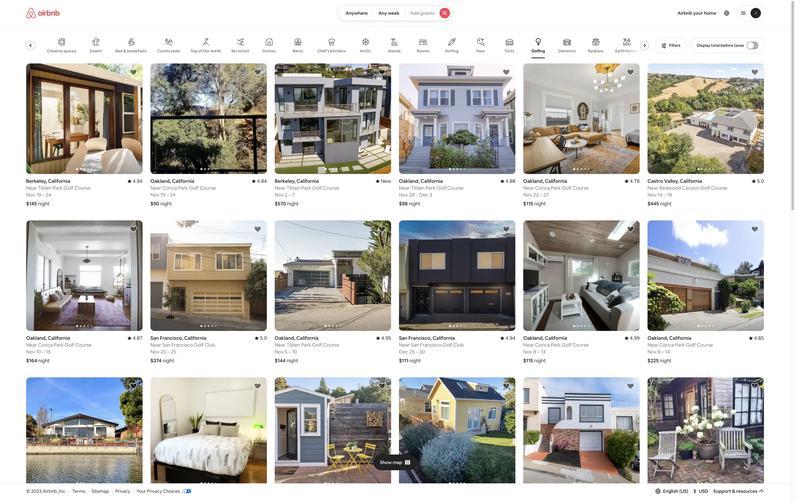 Task type: vqa. For each thing, say whether or not it's contained in the screenshot.
san francisco, california near san francisco golf club dec 25 – 30 $111 night
yes



Task type: locate. For each thing, give the bounding box(es) containing it.
2 10 from the left
[[292, 349, 297, 355]]

near inside the san francisco, california near san francisco golf club nov 20 – 25 $374 night
[[151, 342, 161, 348]]

1 horizontal spatial club
[[454, 342, 464, 348]]

· left your
[[133, 489, 134, 495]]

anywhere button
[[338, 5, 374, 21]]

california inside 'berkeley, california near tilden park golf course nov 2 – 7 $570 night'
[[297, 178, 319, 184]]

1 horizontal spatial 10
[[292, 349, 297, 355]]

1 vertical spatial 14
[[666, 349, 671, 355]]

1 25 from the left
[[171, 349, 176, 355]]

1 horizontal spatial dec
[[420, 192, 429, 198]]

golf for oakland, california near corica park golf course nov 9 – 14 $225 night
[[687, 342, 697, 348]]

0 horizontal spatial 5.0
[[260, 335, 267, 342]]

nov left 20
[[151, 349, 160, 355]]

park inside oakland, california near corica park golf course nov 9 – 14 $225 night
[[676, 342, 686, 348]]

nov inside berkeley, california near tilden park golf course nov 19 – 24 $145 night
[[26, 192, 35, 198]]

19 for corica
[[161, 192, 165, 198]]

nov inside oakland, california near tilden park golf course nov 5 – 10 $144 night
[[275, 349, 284, 355]]

– inside berkeley, california near tilden park golf course nov 19 – 24 $145 night
[[42, 192, 45, 198]]

golf inside oakland, california near corica park golf course nov 8 – 13 $115 night
[[562, 342, 572, 348]]

oakland, right your
[[151, 493, 171, 499]]

oakland, inside oakland, california near corica park golf course nov 9 – 14 $225 night
[[648, 335, 669, 342]]

golf inside oakland, california near tilden park golf course nov 28 – dec 3 $98 night
[[437, 185, 447, 191]]

golf inside the oakland, california near corica park golf course nov 10 – 15 $164 night
[[65, 342, 74, 348]]

course inside oakland, california near corica park golf course nov 9 – 14 $225 night
[[698, 342, 714, 348]]

4.99 out of 5 average rating image
[[625, 335, 640, 342]]

tilden inside 'berkeley, california near tilden park golf course nov 2 – 7 $570 night'
[[287, 185, 301, 191]]

california inside oakland, california near corica park golf course nov 19 – 24 $90 night
[[172, 178, 194, 184]]

world
[[210, 48, 221, 54]]

california inside the oakland, california near corica park golf course nov 22 – 27 $115 night
[[545, 178, 568, 184]]

corica for 15
[[38, 342, 53, 348]]

berkeley, california near tilden park golf course nov 2 – 7 $570 night
[[275, 178, 340, 207]]

desert
[[90, 48, 102, 54]]

1 vertical spatial 5.0
[[260, 335, 267, 342]]

night right $90
[[160, 201, 172, 207]]

1 vertical spatial 4.94 out of 5 average rating image
[[501, 335, 516, 342]]

3
[[430, 192, 433, 198]]

near up 20
[[151, 342, 161, 348]]

francisco, inside "san francisco, california near san francisco golf club dec 25 – 30 $111 night"
[[409, 335, 432, 342]]

course for oakland, california near corica park golf course nov 8 – 13 $115 night
[[573, 342, 589, 348]]

– inside the oakland, california near corica park golf course nov 10 – 15 $164 night
[[42, 349, 45, 355]]

privacy left the 4.92
[[115, 489, 130, 495]]

nov left 28
[[399, 192, 408, 198]]

$115 for oakland, california near corica park golf course nov 22 – 27 $115 night
[[524, 201, 534, 207]]

corica inside the oakland, california near corica park golf course nov 22 – 27 $115 night
[[536, 185, 550, 191]]

corica for 13
[[536, 342, 550, 348]]

nov inside oakland, california near corica park golf course nov 8 – 13 $115 night
[[524, 349, 533, 355]]

4.92 out of 5 average rating image
[[128, 493, 143, 499]]

– inside oakland, california near tilden park golf course nov 28 – dec 3 $98 night
[[416, 192, 419, 198]]

oakland, up 9
[[648, 335, 669, 342]]

ski-in/out
[[232, 48, 250, 54]]

corica inside oakland, california near corica park golf course nov 8 – 13 $115 night
[[536, 342, 550, 348]]

$145
[[26, 201, 37, 207]]

4.89 out of 5 average rating image
[[750, 493, 765, 499]]

– inside the san francisco, california near san francisco golf club nov 20 – 25 $374 night
[[167, 349, 170, 355]]

near for oakland, california near tilden park golf course nov 5 – 10 $144 night
[[275, 342, 286, 348]]

0 vertical spatial $115
[[524, 201, 534, 207]]

near for oakland, california near corica park golf course nov 8 – 13 $115 night
[[524, 342, 535, 348]]

& for bed
[[124, 48, 126, 54]]

park for oakland, california near tilden park golf course nov 28 – dec 3 $98 night
[[426, 185, 436, 191]]

3 19 from the left
[[668, 192, 673, 198]]

chef's kitchens
[[318, 48, 346, 54]]

1 horizontal spatial 4.94
[[506, 335, 516, 342]]

2 19 from the left
[[161, 192, 165, 198]]

· right terms "link"
[[88, 489, 89, 495]]

– inside oakland, california near corica park golf course nov 9 – 14 $225 night
[[662, 349, 665, 355]]

1 horizontal spatial add to wishlist: san francisco, california image
[[627, 383, 635, 391]]

golfing
[[532, 48, 546, 54]]

5.0 out of 5 average rating image for san francisco, california near san francisco golf club nov 20 – 25 $374 night
[[255, 335, 267, 342]]

1 francisco, from the left
[[160, 335, 183, 342]]

near for berkeley, california near tilden park golf course nov 19 – 24 $145 night
[[26, 185, 37, 191]]

& right the support
[[733, 489, 736, 495]]

oakland, for 5
[[275, 335, 296, 342]]

10 inside oakland, california near tilden park golf course nov 5 – 10 $144 night
[[292, 349, 297, 355]]

1 horizontal spatial 14
[[666, 349, 671, 355]]

8
[[534, 349, 537, 355]]

0 vertical spatial new
[[477, 48, 485, 54]]

0 vertical spatial 5.0
[[758, 178, 765, 184]]

0 horizontal spatial 10
[[36, 349, 41, 355]]

1 vertical spatial &
[[733, 489, 736, 495]]

4.84
[[257, 178, 267, 184]]

francisco, inside the san francisco, california near san francisco golf club nov 20 – 25 $374 night
[[160, 335, 183, 342]]

19
[[36, 192, 41, 198], [161, 192, 165, 198], [668, 192, 673, 198]]

night down 22
[[535, 201, 546, 207]]

tilden for 7
[[287, 185, 301, 191]]

0 horizontal spatial 25
[[171, 349, 176, 355]]

1 vertical spatial new
[[381, 178, 392, 184]]

add to wishlist: alameda, california image
[[130, 383, 138, 391]]

oakland, california near corica park golf course nov 10 – 15 $164 night
[[26, 335, 92, 364]]

near up 2
[[275, 185, 286, 191]]

1 horizontal spatial 5.0 out of 5 average rating image
[[753, 178, 765, 184]]

25 inside the san francisco, california near san francisco golf club nov 20 – 25 $374 night
[[171, 349, 176, 355]]

near inside oakland, california near corica park golf course nov 19 – 24 $90 night
[[151, 185, 161, 191]]

oakland, for 9
[[648, 335, 669, 342]]

–
[[42, 192, 45, 198], [167, 192, 169, 198], [289, 192, 291, 198], [416, 192, 419, 198], [540, 192, 543, 198], [664, 192, 667, 198], [42, 349, 45, 355], [167, 349, 170, 355], [289, 349, 291, 355], [416, 349, 419, 355], [538, 349, 540, 355], [662, 349, 665, 355]]

corica for 14
[[660, 342, 675, 348]]

oakland, california near corica park golf course nov 9 – 14 $225 night
[[648, 335, 714, 364]]

1 vertical spatial $115
[[524, 358, 534, 364]]

oakland, for 28
[[399, 178, 420, 184]]

english (us)
[[664, 489, 689, 495]]

nov left 22
[[524, 192, 533, 198]]

– for berkeley, california near tilden park golf course nov 2 – 7 $570 night
[[289, 192, 291, 198]]

golf inside 'berkeley, california near tilden park golf course nov 2 – 7 $570 night'
[[313, 185, 322, 191]]

$115 inside oakland, california near corica park golf course nov 8 – 13 $115 night
[[524, 358, 534, 364]]

near inside oakland, california near corica park golf course nov 9 – 14 $225 night
[[648, 342, 659, 348]]

corica for 27
[[536, 185, 550, 191]]

0 horizontal spatial add to wishlist: berkeley, california image
[[130, 68, 138, 76]]

new
[[477, 48, 485, 54], [381, 178, 392, 184]]

1 vertical spatial 4.94
[[506, 335, 516, 342]]

1 $115 from the top
[[524, 201, 534, 207]]

4.94 for san francisco, california near san francisco golf club dec 25 – 30 $111 night
[[506, 335, 516, 342]]

usd
[[700, 489, 709, 495]]

california inside oakland, california near tilden park golf course nov 5 – 10 $144 night
[[297, 335, 319, 342]]

add to wishlist: oakland, california image
[[378, 226, 386, 233], [627, 226, 635, 233], [752, 226, 760, 233], [254, 383, 262, 391], [378, 383, 386, 391]]

yurts
[[505, 48, 515, 54]]

nov inside 'berkeley, california near tilden park golf course nov 2 – 7 $570 night'
[[275, 192, 284, 198]]

night inside oakland, california near corica park golf course nov 8 – 13 $115 night
[[535, 358, 546, 364]]

park inside oakland, california near tilden park golf course nov 28 – dec 3 $98 night
[[426, 185, 436, 191]]

tilden
[[38, 185, 52, 191], [287, 185, 301, 191], [411, 185, 425, 191], [287, 342, 301, 348]]

add to wishlist: berkeley, california image for 4.94
[[130, 68, 138, 76]]

14 right 9
[[666, 349, 671, 355]]

4.94 out of 5 average rating image
[[128, 178, 143, 184], [501, 335, 516, 342]]

tilden for 10
[[287, 342, 301, 348]]

oakland, inside the oakland, california near corica park golf course nov 10 – 15 $164 night
[[26, 335, 47, 342]]

· left privacy link
[[112, 489, 113, 495]]

berkeley, up 2
[[275, 178, 296, 184]]

nov left 2
[[275, 192, 284, 198]]

corica inside oakland, california near corica park golf course nov 9 – 14 $225 night
[[660, 342, 675, 348]]

28
[[409, 192, 415, 198]]

$445
[[648, 201, 660, 207]]

course for oakland, california near corica park golf course nov 19 – 24 $90 night
[[200, 185, 216, 191]]

inc.
[[59, 489, 66, 495]]

nov left 8
[[524, 349, 533, 355]]

None search field
[[338, 5, 453, 21]]

near inside the oakland, california near corica park golf course nov 10 – 15 $164 night
[[26, 342, 37, 348]]

near up 9
[[648, 342, 659, 348]]

0 horizontal spatial 4.94 out of 5 average rating image
[[128, 178, 143, 184]]

0 vertical spatial 4.94 out of 5 average rating image
[[128, 178, 143, 184]]

nov for oakland, california near corica park golf course nov 8 – 13 $115 night
[[524, 349, 533, 355]]

1 horizontal spatial francisco
[[421, 342, 442, 348]]

0 vertical spatial 5.0 out of 5 average rating image
[[753, 178, 765, 184]]

california inside oakland, california near corica park golf course nov 9 – 14 $225 night
[[670, 335, 692, 342]]

profile element
[[461, 0, 765, 26]]

california inside oakland, california near tilden park golf course nov 28 – dec 3 $98 night
[[421, 178, 443, 184]]

1 horizontal spatial 5.0
[[758, 178, 765, 184]]

30
[[420, 349, 425, 355]]

oakland, inside oakland, california near tilden park golf course nov 5 – 10 $144 night
[[275, 335, 296, 342]]

california inside oakland, california near corica park golf course nov 8 – 13 $115 night
[[545, 335, 568, 342]]

near up $145
[[26, 185, 37, 191]]

0 horizontal spatial francisco
[[172, 342, 193, 348]]

top of the world
[[191, 48, 221, 54]]

countryside
[[157, 48, 180, 54]]

night down "15"
[[38, 358, 50, 364]]

oakland, up "5"
[[275, 335, 296, 342]]

$98
[[399, 201, 408, 207]]

night down "13"
[[535, 358, 546, 364]]

oakland, up "15"
[[26, 335, 47, 342]]

park for oakland, california near corica park golf course nov 9 – 14 $225 night
[[676, 342, 686, 348]]

0 horizontal spatial privacy
[[115, 489, 130, 495]]

park for oakland, california near corica park golf course nov 22 – 27 $115 night
[[551, 185, 561, 191]]

&
[[124, 48, 126, 54], [733, 489, 736, 495]]

berkeley, for 2
[[275, 178, 296, 184]]

corica inside the oakland, california near corica park golf course nov 10 – 15 $164 night
[[38, 342, 53, 348]]

california inside the san francisco, california near san francisco golf club nov 20 – 25 $374 night
[[184, 335, 207, 342]]

nov inside the san francisco, california near san francisco golf club nov 20 – 25 $374 night
[[151, 349, 160, 355]]

2 privacy from the left
[[147, 489, 162, 495]]

4.95 out of 5 average rating image
[[376, 335, 392, 342]]

any
[[379, 10, 387, 16]]

earth
[[616, 48, 626, 54]]

– for oakland, california near tilden park golf course nov 5 – 10 $144 night
[[289, 349, 291, 355]]

& right bed
[[124, 48, 126, 54]]

course for oakland, california near corica park golf course nov 9 – 14 $225 night
[[698, 342, 714, 348]]

oakland, up $90
[[151, 178, 171, 184]]

nov for berkeley, california near tilden park golf course nov 2 – 7 $570 night
[[275, 192, 284, 198]]

corica inside oakland, california near corica park golf course nov 19 – 24 $90 night
[[162, 185, 177, 191]]

california for oakland, california near corica park golf course nov 8 – 13 $115 night
[[545, 335, 568, 342]]

any week
[[379, 10, 400, 16]]

2 horizontal spatial berkeley,
[[648, 493, 669, 499]]

near up 28
[[399, 185, 410, 191]]

24
[[46, 192, 51, 198], [170, 192, 176, 198]]

nov left "5"
[[275, 349, 284, 355]]

14
[[658, 192, 663, 198], [666, 349, 671, 355]]

nov for oakland, california near corica park golf course nov 9 – 14 $225 night
[[648, 349, 657, 355]]

nov up $90
[[151, 192, 160, 198]]

berkeley, left (us)
[[648, 493, 669, 499]]

privacy right your
[[147, 489, 162, 495]]

near inside "san francisco, california near san francisco golf club dec 25 – 30 $111 night"
[[399, 342, 410, 348]]

14 up $445
[[658, 192, 663, 198]]

near inside oakland, california near tilden park golf course nov 5 – 10 $144 night
[[275, 342, 286, 348]]

0 horizontal spatial club
[[205, 342, 215, 348]]

chef's
[[318, 48, 330, 54]]

0 horizontal spatial new
[[381, 178, 392, 184]]

10 left "15"
[[36, 349, 41, 355]]

– inside oakland, california near tilden park golf course nov 5 – 10 $144 night
[[289, 349, 291, 355]]

4.85
[[755, 335, 765, 342]]

night down "5"
[[287, 358, 299, 364]]

airbnb your home
[[678, 10, 717, 16]]

near inside berkeley, california near tilden park golf course nov 19 – 24 $145 night
[[26, 185, 37, 191]]

oakland, up 22
[[524, 178, 544, 184]]

near up $90
[[151, 185, 161, 191]]

night inside "san francisco, california near san francisco golf club dec 25 – 30 $111 night"
[[410, 358, 421, 364]]

francisco
[[172, 342, 193, 348], [421, 342, 442, 348]]

golf inside the castro valley, california near redwood canyon golf course nov 14 – 19 $445 night
[[701, 185, 711, 191]]

oakland, inside oakland, california near tilden park golf course nov 28 – dec 3 $98 night
[[399, 178, 420, 184]]

california inside "san francisco, california near san francisco golf club dec 25 – 30 $111 night"
[[433, 335, 455, 342]]

night down 9
[[661, 358, 672, 364]]

near up $111
[[399, 342, 410, 348]]

25 right 20
[[171, 349, 176, 355]]

0 horizontal spatial &
[[124, 48, 126, 54]]

0 vertical spatial &
[[124, 48, 126, 54]]

california for berkeley, california near tilden park golf course nov 19 – 24 $145 night
[[48, 178, 70, 184]]

oakland, inside oakland, california near corica park golf course nov 19 – 24 $90 night
[[151, 178, 171, 184]]

2 francisco from the left
[[421, 342, 442, 348]]

night inside the oakland, california near corica park golf course nov 22 – 27 $115 night
[[535, 201, 546, 207]]

nov inside oakland, california near corica park golf course nov 9 – 14 $225 night
[[648, 349, 657, 355]]

24 inside oakland, california near corica park golf course nov 19 – 24 $90 night
[[170, 192, 176, 198]]

add to wishlist: san francisco, california image
[[503, 226, 511, 233], [627, 383, 635, 391]]

5
[[285, 349, 288, 355]]

nov left 9
[[648, 349, 657, 355]]

– for oakland, california near tilden park golf course nov 28 – dec 3 $98 night
[[416, 192, 419, 198]]

course
[[75, 185, 91, 191], [200, 185, 216, 191], [323, 185, 340, 191], [448, 185, 464, 191], [573, 185, 589, 191], [712, 185, 728, 191], [76, 342, 92, 348], [323, 342, 340, 348], [573, 342, 589, 348], [698, 342, 714, 348]]

1 horizontal spatial privacy
[[147, 489, 162, 495]]

near inside the oakland, california near corica park golf course nov 22 – 27 $115 night
[[524, 185, 535, 191]]

club inside "san francisco, california near san francisco golf club dec 25 – 30 $111 night"
[[454, 342, 464, 348]]

1 horizontal spatial 19
[[161, 192, 165, 198]]

park for berkeley, california near tilden park golf course nov 19 – 24 $145 night
[[53, 185, 63, 191]]

park inside berkeley, california near tilden park golf course nov 19 – 24 $145 night
[[53, 185, 63, 191]]

5.0 for san francisco, california near san francisco golf club nov 20 – 25 $374 night
[[260, 335, 267, 342]]

0 horizontal spatial 24
[[46, 192, 51, 198]]

night down 20
[[163, 358, 174, 364]]

5.0 out of 5 average rating image
[[753, 178, 765, 184], [255, 335, 267, 342]]

1 club from the left
[[205, 342, 215, 348]]

nov up $445
[[648, 192, 657, 198]]

nov for oakland, california near corica park golf course nov 19 – 24 $90 night
[[151, 192, 160, 198]]

valley,
[[665, 178, 680, 184]]

2 club from the left
[[454, 342, 464, 348]]

add to wishlist: san francisco, california image
[[254, 226, 262, 233]]

terms link
[[72, 489, 85, 495]]

club
[[205, 342, 215, 348], [454, 342, 464, 348]]

1 horizontal spatial 4.94 out of 5 average rating image
[[501, 335, 516, 342]]

course inside the oakland, california near corica park golf course nov 10 – 15 $164 night
[[76, 342, 92, 348]]

1 19 from the left
[[36, 192, 41, 198]]

dec up $111
[[399, 349, 409, 355]]

nov inside the oakland, california near corica park golf course nov 22 – 27 $115 night
[[524, 192, 533, 198]]

golf inside oakland, california near corica park golf course nov 9 – 14 $225 night
[[687, 342, 697, 348]]

0 vertical spatial 4.94
[[133, 178, 143, 184]]

add to wishlist: berkeley, california image for new
[[378, 68, 386, 76]]

near down castro
[[648, 185, 659, 191]]

4.87 out of 5 average rating image
[[128, 335, 143, 342]]

in/out
[[238, 48, 250, 54]]

california for berkeley, california
[[670, 493, 692, 499]]

display
[[698, 43, 711, 48]]

0 horizontal spatial 19
[[36, 192, 41, 198]]

oakland, up 8
[[524, 335, 544, 342]]

nov up the $164
[[26, 349, 35, 355]]

10 right "5"
[[292, 349, 297, 355]]

park
[[53, 185, 63, 191], [178, 185, 188, 191], [302, 185, 311, 191], [426, 185, 436, 191], [551, 185, 561, 191], [54, 342, 64, 348], [302, 342, 311, 348], [551, 342, 561, 348], [676, 342, 686, 348]]

– inside the oakland, california near corica park golf course nov 22 – 27 $115 night
[[540, 192, 543, 198]]

0 horizontal spatial 14
[[658, 192, 663, 198]]

1 horizontal spatial &
[[733, 489, 736, 495]]

dammusi
[[559, 48, 576, 54]]

near up 22
[[524, 185, 535, 191]]

· right "inc."
[[69, 489, 70, 495]]

2 25 from the left
[[410, 349, 415, 355]]

1 horizontal spatial 24
[[170, 192, 176, 198]]

night down 7
[[287, 201, 299, 207]]

near up 8
[[524, 342, 535, 348]]

24 inside berkeley, california near tilden park golf course nov 19 – 24 $145 night
[[46, 192, 51, 198]]

nov inside the oakland, california near corica park golf course nov 10 – 15 $164 night
[[26, 349, 35, 355]]

night right $145
[[38, 201, 50, 207]]

1 10 from the left
[[36, 349, 41, 355]]

0 horizontal spatial dec
[[399, 349, 409, 355]]

california for oakland, california
[[172, 493, 194, 499]]

0 horizontal spatial add to wishlist: san francisco, california image
[[503, 226, 511, 233]]

course inside oakland, california near tilden park golf course nov 28 – dec 3 $98 night
[[448, 185, 464, 191]]

night inside the san francisco, california near san francisco golf club nov 20 – 25 $374 night
[[163, 358, 174, 364]]

2 24 from the left
[[170, 192, 176, 198]]

1 horizontal spatial berkeley,
[[275, 178, 296, 184]]

anywhere
[[346, 10, 368, 16]]

tilden inside berkeley, california near tilden park golf course nov 19 – 24 $145 night
[[38, 185, 52, 191]]

– inside "san francisco, california near san francisco golf club dec 25 – 30 $111 night"
[[416, 349, 419, 355]]

0 horizontal spatial 5.0 out of 5 average rating image
[[255, 335, 267, 342]]

francisco, up 20
[[160, 335, 183, 342]]

your privacy choices
[[137, 489, 180, 495]]

tilden inside oakland, california near tilden park golf course nov 5 – 10 $144 night
[[287, 342, 301, 348]]

club for san francisco, california near san francisco golf club dec 25 – 30 $111 night
[[454, 342, 464, 348]]

– for oakland, california near corica park golf course nov 19 – 24 $90 night
[[167, 192, 169, 198]]

course inside oakland, california near corica park golf course nov 19 – 24 $90 night
[[200, 185, 216, 191]]

2 $115 from the top
[[524, 358, 534, 364]]

containers
[[16, 48, 36, 54]]

4.94 out of 5 average rating image for berkeley, california near tilden park golf course nov 19 – 24 $145 night
[[128, 178, 143, 184]]

tilden inside oakland, california near tilden park golf course nov 28 – dec 3 $98 night
[[411, 185, 425, 191]]

night down 30
[[410, 358, 421, 364]]

nov up $145
[[26, 192, 35, 198]]

4.88 out of 5 average rating image
[[501, 178, 516, 184]]

$570
[[275, 201, 286, 207]]

park inside oakland, california near tilden park golf course nov 5 – 10 $144 night
[[302, 342, 311, 348]]

course inside 'berkeley, california near tilden park golf course nov 2 – 7 $570 night'
[[323, 185, 340, 191]]

nov for berkeley, california near tilden park golf course nov 19 – 24 $145 night
[[26, 192, 35, 198]]

near up the $164
[[26, 342, 37, 348]]

add guests button
[[405, 5, 453, 21]]

berkeley, up $145
[[26, 178, 47, 184]]

25 left 30
[[410, 349, 415, 355]]

0 horizontal spatial berkeley,
[[26, 178, 47, 184]]

park inside 'berkeley, california near tilden park golf course nov 2 – 7 $570 night'
[[302, 185, 311, 191]]

19 inside berkeley, california near tilden park golf course nov 19 – 24 $145 night
[[36, 192, 41, 198]]

francisco inside "san francisco, california near san francisco golf club dec 25 – 30 $111 night"
[[421, 342, 442, 348]]

7
[[292, 192, 295, 198]]

1 add to wishlist: berkeley, california image from the left
[[130, 68, 138, 76]]

golf inside oakland, california near tilden park golf course nov 5 – 10 $144 night
[[313, 342, 322, 348]]

1 vertical spatial 5.0 out of 5 average rating image
[[255, 335, 267, 342]]

berkeley,
[[26, 178, 47, 184], [275, 178, 296, 184], [648, 493, 669, 499]]

14 inside oakland, california near corica park golf course nov 9 – 14 $225 night
[[666, 349, 671, 355]]

berkeley, inside 'berkeley, california near tilden park golf course nov 2 – 7 $570 night'
[[275, 178, 296, 184]]

0 vertical spatial 14
[[658, 192, 663, 198]]

english (us) button
[[656, 489, 689, 495]]

0 vertical spatial dec
[[420, 192, 429, 198]]

francisco, up 30
[[409, 335, 432, 342]]

– inside oakland, california near corica park golf course nov 8 – 13 $115 night
[[538, 349, 540, 355]]

berkeley, for 19
[[26, 178, 47, 184]]

1 24 from the left
[[46, 192, 51, 198]]

home
[[705, 10, 717, 16]]

– for oakland, california near corica park golf course nov 8 – 13 $115 night
[[538, 349, 540, 355]]

add to wishlist: berkeley, california image
[[130, 68, 138, 76], [378, 68, 386, 76]]

california inside berkeley, california near tilden park golf course nov 19 – 24 $145 night
[[48, 178, 70, 184]]

near up "5"
[[275, 342, 286, 348]]

domes
[[263, 48, 276, 54]]

0 horizontal spatial francisco,
[[160, 335, 183, 342]]

nov for oakland, california near tilden park golf course nov 28 – dec 3 $98 night
[[399, 192, 408, 198]]

night right $445
[[661, 201, 672, 207]]

4.84 out of 5 average rating image
[[252, 178, 267, 184]]

oakland, up 28
[[399, 178, 420, 184]]

1 vertical spatial dec
[[399, 349, 409, 355]]

privacy
[[115, 489, 130, 495], [147, 489, 162, 495]]

group
[[16, 33, 653, 58], [26, 64, 143, 174], [151, 64, 267, 174], [275, 64, 392, 174], [399, 64, 516, 174], [524, 64, 640, 174], [648, 64, 765, 174], [26, 221, 143, 331], [151, 221, 267, 331], [275, 221, 392, 331], [399, 221, 516, 331], [524, 221, 640, 331], [648, 221, 765, 331], [26, 378, 143, 489], [151, 378, 267, 489], [275, 378, 392, 489], [399, 378, 516, 489], [524, 378, 640, 489], [648, 378, 765, 489]]

1 · from the left
[[69, 489, 70, 495]]

dec left 3
[[420, 192, 429, 198]]

1 vertical spatial add to wishlist: san francisco, california image
[[627, 383, 635, 391]]

©
[[26, 489, 30, 495]]

1 horizontal spatial francisco,
[[409, 335, 432, 342]]

oakland, for 10
[[26, 335, 47, 342]]

taxes
[[735, 43, 745, 48]]

alameda, california
[[26, 493, 71, 499]]

0 horizontal spatial 4.94
[[133, 178, 143, 184]]

– inside oakland, california near corica park golf course nov 19 – 24 $90 night
[[167, 192, 169, 198]]

2 horizontal spatial 19
[[668, 192, 673, 198]]

course inside oakland, california near corica park golf course nov 8 – 13 $115 night
[[573, 342, 589, 348]]

add to wishlist: oakland, california image
[[254, 68, 262, 76], [503, 68, 511, 76], [627, 68, 635, 76], [130, 226, 138, 233]]

nov for oakland, california near corica park golf course nov 22 – 27 $115 night
[[524, 192, 533, 198]]

near inside oakland, california near corica park golf course nov 8 – 13 $115 night
[[524, 342, 535, 348]]

22
[[534, 192, 539, 198]]

1 francisco from the left
[[172, 342, 193, 348]]

tilden for dec
[[411, 185, 425, 191]]

oakland, for 8
[[524, 335, 544, 342]]

2 add to wishlist: berkeley, california image from the left
[[378, 68, 386, 76]]

guests
[[421, 10, 435, 16]]

night down 28
[[409, 201, 421, 207]]

san
[[151, 335, 159, 342], [399, 335, 408, 342], [162, 342, 171, 348], [411, 342, 419, 348]]

1 horizontal spatial 25
[[410, 349, 415, 355]]

california for alameda, california
[[49, 493, 71, 499]]

course for oakland, california near corica park golf course nov 10 – 15 $164 night
[[76, 342, 92, 348]]

2 francisco, from the left
[[409, 335, 432, 342]]

1 horizontal spatial add to wishlist: berkeley, california image
[[378, 68, 386, 76]]

4.87
[[133, 335, 143, 342]]

near inside the castro valley, california near redwood canyon golf course nov 14 – 19 $445 night
[[648, 185, 659, 191]]

2023
[[31, 489, 42, 495]]

california for berkeley, california near tilden park golf course nov 2 – 7 $570 night
[[297, 178, 319, 184]]

club inside the san francisco, california near san francisco golf club nov 20 – 25 $374 night
[[205, 342, 215, 348]]

san francisco, california near san francisco golf club dec 25 – 30 $111 night
[[399, 335, 464, 364]]

2
[[285, 192, 288, 198]]



Task type: describe. For each thing, give the bounding box(es) containing it.
1 privacy from the left
[[115, 489, 130, 495]]

golf for oakland, california near corica park golf course nov 10 – 15 $164 night
[[65, 342, 74, 348]]

4 · from the left
[[133, 489, 134, 495]]

airbnb
[[678, 10, 693, 16]]

add to wishlist: oakland, california image for 4.87
[[130, 226, 138, 233]]

add guests
[[411, 10, 435, 16]]

display total before taxes
[[698, 43, 745, 48]]

group containing containers
[[16, 33, 653, 58]]

2 · from the left
[[88, 489, 89, 495]]

bed & breakfasts
[[116, 48, 147, 54]]

$ usd
[[694, 489, 709, 495]]

night inside 'berkeley, california near tilden park golf course nov 2 – 7 $570 night'
[[287, 201, 299, 207]]

california for oakland, california near corica park golf course nov 22 – 27 $115 night
[[545, 178, 568, 184]]

3 · from the left
[[112, 489, 113, 495]]

francisco for 25
[[172, 342, 193, 348]]

dec inside oakland, california near tilden park golf course nov 28 – dec 3 $98 night
[[420, 192, 429, 198]]

near for berkeley, california near tilden park golf course nov 2 – 7 $570 night
[[275, 185, 286, 191]]

your
[[137, 489, 146, 495]]

course inside the castro valley, california near redwood canyon golf course nov 14 – 19 $445 night
[[712, 185, 728, 191]]

your
[[694, 10, 704, 16]]

night inside oakland, california near tilden park golf course nov 5 – 10 $144 night
[[287, 358, 299, 364]]

near for oakland, california near tilden park golf course nov 28 – dec 3 $98 night
[[399, 185, 410, 191]]

add to wishlist: oakland, california image for 4.78
[[627, 68, 635, 76]]

the
[[203, 48, 210, 54]]

support
[[714, 489, 732, 495]]

kitchens
[[330, 48, 346, 54]]

5.0 out of 5 average rating image for castro valley, california near redwood canyon golf course nov 14 – 19 $445 night
[[753, 178, 765, 184]]

golf for oakland, california near corica park golf course nov 8 – 13 $115 night
[[562, 342, 572, 348]]

4.94 out of 5 average rating image for san francisco, california near san francisco golf club dec 25 – 30 $111 night
[[501, 335, 516, 342]]

filters
[[670, 43, 681, 48]]

spaces
[[63, 48, 76, 54]]

golf for oakland, california near corica park golf course nov 22 – 27 $115 night
[[562, 185, 572, 191]]

golf for oakland, california near corica park golf course nov 19 – 24 $90 night
[[189, 185, 199, 191]]

10 inside the oakland, california near corica park golf course nov 10 – 15 $164 night
[[36, 349, 41, 355]]

4.78
[[630, 178, 640, 184]]

support & resources
[[714, 489, 758, 495]]

– for berkeley, california near tilden park golf course nov 19 – 24 $145 night
[[42, 192, 45, 198]]

oakland, california near corica park golf course nov 8 – 13 $115 night
[[524, 335, 589, 364]]

your privacy choices link
[[137, 489, 191, 495]]

none search field containing anywhere
[[338, 5, 453, 21]]

park for oakland, california near corica park golf course nov 8 – 13 $115 night
[[551, 342, 561, 348]]

$144
[[275, 358, 286, 364]]

24 for corica
[[170, 192, 176, 198]]

oakland, california
[[151, 493, 194, 499]]

top
[[191, 48, 198, 54]]

surfing
[[446, 48, 459, 54]]

golf inside the san francisco, california near san francisco golf club nov 20 – 25 $374 night
[[194, 342, 204, 348]]

$374
[[151, 358, 162, 364]]

4.92
[[133, 493, 143, 499]]

night inside berkeley, california near tilden park golf course nov 19 – 24 $145 night
[[38, 201, 50, 207]]

park for oakland, california near corica park golf course nov 19 – 24 $90 night
[[178, 185, 188, 191]]

near for oakland, california near corica park golf course nov 19 – 24 $90 night
[[151, 185, 161, 191]]

california for oakland, california near tilden park golf course nov 28 – dec 3 $98 night
[[421, 178, 443, 184]]

canyon
[[683, 185, 700, 191]]

course for oakland, california near tilden park golf course nov 28 – dec 3 $98 night
[[448, 185, 464, 191]]

4.95
[[382, 335, 392, 342]]

4.99
[[630, 335, 640, 342]]

alameda,
[[26, 493, 48, 499]]

golf for oakland, california near tilden park golf course nov 5 – 10 $144 night
[[313, 342, 322, 348]]

course for berkeley, california near tilden park golf course nov 2 – 7 $570 night
[[323, 185, 340, 191]]

$111
[[399, 358, 409, 364]]

24 for tilden
[[46, 192, 51, 198]]

add to wishlist: oakland, california image for 4.84
[[254, 68, 262, 76]]

add to wishlist: oakland, california image for 4.85
[[752, 226, 760, 233]]

oakland, for 19
[[151, 178, 171, 184]]

creative spaces
[[47, 48, 76, 54]]

california inside the castro valley, california near redwood canyon golf course nov 14 – 19 $445 night
[[681, 178, 703, 184]]

francisco, for 30
[[409, 335, 432, 342]]

any week button
[[373, 5, 406, 21]]

of
[[198, 48, 202, 54]]

corica for 24
[[162, 185, 177, 191]]

4.94 for berkeley, california near tilden park golf course nov 19 – 24 $145 night
[[133, 178, 143, 184]]

week
[[388, 10, 400, 16]]

oakland, for 22
[[524, 178, 544, 184]]

castro
[[648, 178, 664, 184]]

& for support
[[733, 489, 736, 495]]

tilden for 24
[[38, 185, 52, 191]]

california for oakland, california near corica park golf course nov 9 – 14 $225 night
[[670, 335, 692, 342]]

20
[[161, 349, 166, 355]]

nov for oakland, california near tilden park golf course nov 5 – 10 $144 night
[[275, 349, 284, 355]]

night inside oakland, california near corica park golf course nov 9 – 14 $225 night
[[661, 358, 672, 364]]

night inside oakland, california near corica park golf course nov 19 – 24 $90 night
[[160, 201, 172, 207]]

breakfasts
[[127, 48, 147, 54]]

show map button
[[374, 455, 417, 471]]

14 inside the castro valley, california near redwood canyon golf course nov 14 – 19 $445 night
[[658, 192, 663, 198]]

add to wishlist: oakland, california image for 4.88
[[503, 68, 511, 76]]

oakland, california near corica park golf course nov 19 – 24 $90 night
[[151, 178, 216, 207]]

airbnb your home link
[[674, 6, 721, 20]]

9
[[658, 349, 661, 355]]

25 inside "san francisco, california near san francisco golf club dec 25 – 30 $111 night"
[[410, 349, 415, 355]]

27
[[544, 192, 549, 198]]

francisco for 30
[[421, 342, 442, 348]]

airbnb,
[[43, 489, 58, 495]]

sitemap
[[92, 489, 109, 495]]

course for oakland, california near tilden park golf course nov 5 – 10 $144 night
[[323, 342, 340, 348]]

resources
[[737, 489, 758, 495]]

golf for oakland, california near tilden park golf course nov 28 – dec 3 $98 night
[[437, 185, 447, 191]]

francisco, for 25
[[160, 335, 183, 342]]

creative
[[47, 48, 63, 54]]

19 inside the castro valley, california near redwood canyon golf course nov 14 – 19 $445 night
[[668, 192, 673, 198]]

sitemap link
[[92, 489, 109, 495]]

1 horizontal spatial new
[[477, 48, 485, 54]]

night inside the castro valley, california near redwood canyon golf course nov 14 – 19 $445 night
[[661, 201, 672, 207]]

rooms
[[417, 48, 430, 54]]

golf for berkeley, california near tilden park golf course nov 19 – 24 $145 night
[[64, 185, 73, 191]]

near for oakland, california near corica park golf course nov 10 – 15 $164 night
[[26, 342, 37, 348]]

san francisco, california near san francisco golf club nov 20 – 25 $374 night
[[151, 335, 215, 364]]

add to wishlist: berkeley, california image
[[752, 383, 760, 391]]

near for oakland, california near corica park golf course nov 9 – 14 $225 night
[[648, 342, 659, 348]]

berkeley, california near tilden park golf course nov 19 – 24 $145 night
[[26, 178, 91, 207]]

terms
[[72, 489, 85, 495]]

add to wishlist: castro valley, california image
[[752, 68, 760, 76]]

$
[[694, 489, 697, 495]]

show
[[380, 460, 392, 466]]

nov for oakland, california near corica park golf course nov 10 – 15 $164 night
[[26, 349, 35, 355]]

add to wishlist: oakland, california image for 4.95
[[378, 226, 386, 233]]

castro valley, california near redwood canyon golf course nov 14 – 19 $445 night
[[648, 178, 728, 207]]

golf inside "san francisco, california near san francisco golf club dec 25 – 30 $111 night"
[[443, 342, 453, 348]]

– inside the castro valley, california near redwood canyon golf course nov 14 – 19 $445 night
[[664, 192, 667, 198]]

privacy link
[[115, 489, 130, 495]]

park for oakland, california near corica park golf course nov 10 – 15 $164 night
[[54, 342, 64, 348]]

berkeley, california
[[648, 493, 692, 499]]

4.89
[[755, 493, 765, 499]]

add to wishlist: richmond, california image
[[503, 383, 511, 391]]

4.78 out of 5 average rating image
[[625, 178, 640, 184]]

total
[[712, 43, 721, 48]]

ryokans
[[589, 48, 604, 54]]

13
[[541, 349, 546, 355]]

choices
[[163, 489, 180, 495]]

show map
[[380, 460, 403, 466]]

– for oakland, california near corica park golf course nov 10 – 15 $164 night
[[42, 349, 45, 355]]

$90
[[151, 201, 159, 207]]

4.85 out of 5 average rating image
[[750, 335, 765, 342]]

nov inside the castro valley, california near redwood canyon golf course nov 14 – 19 $445 night
[[648, 192, 657, 198]]

display total before taxes button
[[692, 38, 765, 53]]

15
[[46, 349, 51, 355]]

california for oakland, california near corica park golf course nov 10 – 15 $164 night
[[48, 335, 70, 342]]

ski-
[[232, 48, 238, 54]]

park for oakland, california near tilden park golf course nov 5 – 10 $144 night
[[302, 342, 311, 348]]

english
[[664, 489, 679, 495]]

bed
[[116, 48, 123, 54]]

5.0 for castro valley, california near redwood canyon golf course nov 14 – 19 $445 night
[[758, 178, 765, 184]]

19 for tilden
[[36, 192, 41, 198]]

$164
[[26, 358, 37, 364]]

new place to stay image
[[376, 178, 392, 184]]

dec inside "san francisco, california near san francisco golf club dec 25 – 30 $111 night"
[[399, 349, 409, 355]]

add to wishlist: oakland, california image for 4.99
[[627, 226, 635, 233]]

0 vertical spatial add to wishlist: san francisco, california image
[[503, 226, 511, 233]]

park for berkeley, california near tilden park golf course nov 2 – 7 $570 night
[[302, 185, 311, 191]]

california for oakland, california near tilden park golf course nov 5 – 10 $144 night
[[297, 335, 319, 342]]

– for oakland, california near corica park golf course nov 9 – 14 $225 night
[[662, 349, 665, 355]]

$115 for oakland, california near corica park golf course nov 8 – 13 $115 night
[[524, 358, 534, 364]]

map
[[393, 460, 403, 466]]

night inside oakland, california near tilden park golf course nov 28 – dec 3 $98 night
[[409, 201, 421, 207]]

golf for berkeley, california near tilden park golf course nov 2 – 7 $570 night
[[313, 185, 322, 191]]

night inside the oakland, california near corica park golf course nov 10 – 15 $164 night
[[38, 358, 50, 364]]

– for oakland, california near corica park golf course nov 22 – 27 $115 night
[[540, 192, 543, 198]]

filters button
[[656, 38, 687, 53]]

club for san francisco, california near san francisco golf club nov 20 – 25 $374 night
[[205, 342, 215, 348]]

redwood
[[660, 185, 682, 191]]

course for oakland, california near corica park golf course nov 22 – 27 $115 night
[[573, 185, 589, 191]]



